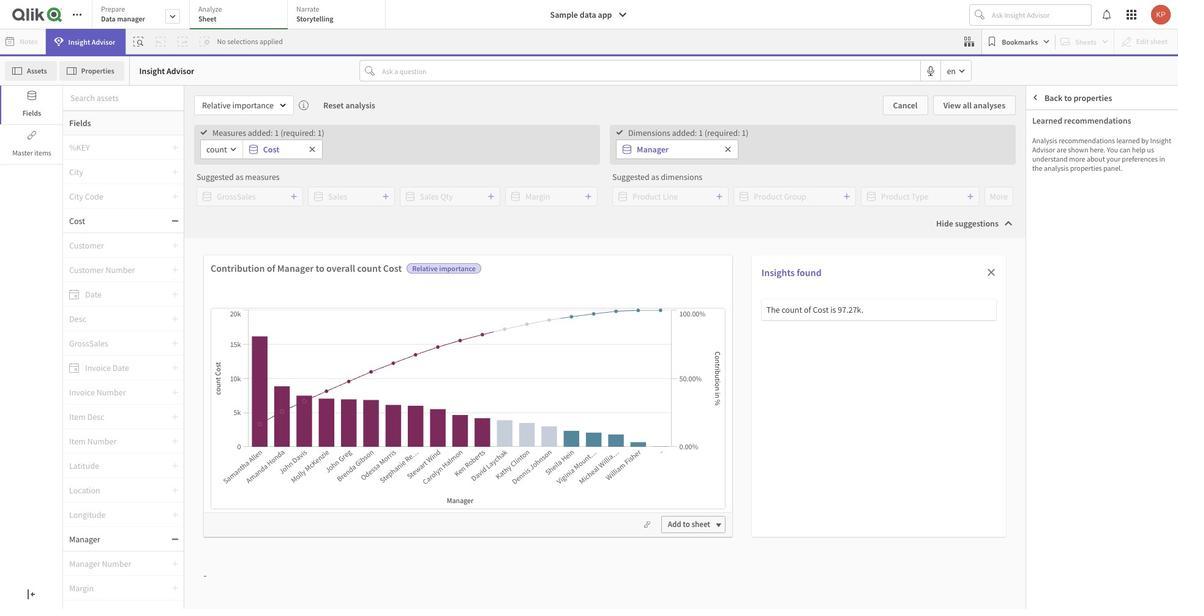 Task type: vqa. For each thing, say whether or not it's contained in the screenshot.
Terms at the top
no



Task type: locate. For each thing, give the bounding box(es) containing it.
0 horizontal spatial .
[[454, 412, 457, 423]]

1 added: from the left
[[248, 127, 273, 138]]

1 horizontal spatial of
[[805, 305, 812, 316]]

to right add
[[683, 520, 691, 530]]

insight inside analysis recommendations learned by insight advisor are shown here. you can help us understand more about your preferences in the analysis properties panel.
[[1151, 136, 1172, 145]]

with
[[468, 395, 484, 406]]

measures
[[245, 172, 280, 183]]

new right create
[[733, 354, 751, 366]]

1 vertical spatial found
[[528, 414, 549, 425]]

to left "start"
[[776, 379, 783, 390]]

relative importance inside popup button
[[202, 100, 274, 111]]

hidden recommendations
[[1052, 120, 1147, 131]]

this down any
[[638, 414, 651, 425]]

0 horizontal spatial cost button
[[63, 215, 172, 226]]

you left discover
[[400, 430, 413, 441]]

analysis
[[346, 100, 376, 111], [1045, 164, 1069, 173]]

1 for dimensions
[[699, 127, 703, 138]]

1 vertical spatial manager button
[[63, 534, 172, 545]]

suggested down count button in the left of the page
[[197, 172, 234, 183]]

cost inside cost 'button'
[[263, 144, 280, 155]]

insight right "by"
[[1151, 136, 1172, 145]]

the inside analysis recommendations learned by insight advisor are shown here. you can help us understand more about your preferences in the analysis properties panel.
[[1033, 164, 1043, 173]]

1 up "dimensions"
[[699, 127, 703, 138]]

1 horizontal spatial suggested
[[613, 172, 650, 183]]

1 vertical spatial explore
[[368, 379, 394, 390]]

1 horizontal spatial relative
[[413, 264, 438, 273]]

the left using at the bottom
[[600, 379, 612, 390]]

1 horizontal spatial (required:
[[705, 127, 741, 138]]

added: right the measures
[[248, 127, 273, 138]]

0 vertical spatial this
[[638, 414, 651, 425]]

can inside analysis recommendations learned by insight advisor are shown here. you can help us understand more about your preferences in the analysis properties panel.
[[1120, 145, 1131, 154]]

properties
[[81, 66, 114, 75]]

can right you
[[1120, 145, 1131, 154]]

insight up properties button
[[68, 37, 90, 46]]

to start creating visualizations and build your new sheet.
[[690, 379, 805, 425]]

sheet right edit
[[747, 380, 766, 390]]

data
[[580, 9, 597, 20], [447, 354, 466, 366], [414, 379, 430, 390], [614, 379, 630, 390]]

1 vertical spatial sheet
[[692, 520, 711, 530]]

(required: for measures added: 1 (required: 1)
[[281, 127, 316, 138]]

the up "directly"
[[431, 354, 445, 366]]

manager menu item
[[63, 528, 184, 552]]

0 vertical spatial relative
[[202, 100, 231, 111]]

0 vertical spatial the
[[1033, 164, 1043, 173]]

be
[[595, 414, 604, 425]]

. for any
[[628, 395, 630, 407]]

2 vertical spatial manager
[[69, 534, 100, 545]]

back
[[1045, 92, 1063, 103]]

as left measures
[[236, 172, 244, 183]]

2 horizontal spatial the
[[1033, 164, 1043, 173]]

no
[[217, 37, 226, 46]]

sheet. inside to start creating visualizations and build your new sheet.
[[754, 414, 776, 425]]

2 horizontal spatial insight advisor
[[395, 412, 446, 423]]

learned up 'analysis'
[[1033, 115, 1063, 126]]

found right insights
[[797, 267, 822, 279]]

1 vertical spatial count
[[357, 262, 382, 275]]

analysis recommendations learned by insight advisor are shown here. you can help us understand more about your preferences in the analysis properties panel.
[[1033, 136, 1172, 173]]

0 vertical spatial analysis
[[346, 100, 376, 111]]

menu
[[63, 135, 184, 609]]

recommendations down "hidden recommendations"
[[1060, 136, 1116, 145]]

0 vertical spatial can
[[1120, 145, 1131, 154]]

properties up "hidden recommendations"
[[1074, 92, 1113, 103]]

about
[[1088, 154, 1106, 164]]

0 horizontal spatial your
[[396, 379, 412, 390]]

count right the
[[782, 305, 803, 316]]

added:
[[248, 127, 273, 138], [673, 127, 698, 138]]

using
[[632, 379, 651, 390]]

0 vertical spatial in
[[1160, 154, 1166, 164]]

count down the measures
[[207, 144, 227, 155]]

relative
[[202, 100, 231, 111], [413, 264, 438, 273]]

2 1 from the left
[[699, 127, 703, 138]]

insights down generate
[[370, 430, 398, 441]]

to right discover
[[447, 430, 454, 441]]

fields down search assets text box
[[69, 118, 91, 129]]

bookmarks
[[1003, 37, 1039, 46]]

explore inside explore your data directly or let qlik generate insights for you with
[[368, 379, 394, 390]]

explore for explore your data directly or let qlik generate insights for you with
[[368, 379, 394, 390]]

insights found
[[762, 267, 822, 279]]

found
[[797, 267, 822, 279], [528, 414, 549, 425]]

to
[[1065, 92, 1073, 103], [316, 262, 325, 275], [776, 379, 783, 390], [628, 414, 636, 425], [447, 430, 454, 441], [683, 520, 691, 530]]

0 horizontal spatial relative importance
[[202, 100, 274, 111]]

this down save
[[456, 430, 469, 441]]

0 vertical spatial your
[[1107, 154, 1121, 164]]

2 suggested from the left
[[613, 172, 650, 183]]

. left save
[[454, 412, 457, 423]]

2 1) from the left
[[742, 127, 749, 138]]

explore up generate
[[368, 379, 394, 390]]

(required: up deselect field icon
[[705, 127, 741, 138]]

2 (required: from the left
[[705, 127, 741, 138]]

no selections applied
[[217, 37, 283, 46]]

this inside . any found insights can be saved to this sheet.
[[638, 414, 651, 425]]

small image
[[1033, 151, 1044, 161]]

new down visualizations
[[737, 414, 752, 425]]

1 down 'relative importance' popup button
[[275, 127, 279, 138]]

saved
[[606, 414, 627, 425]]

. inside . save any insights you discover to this sheet.
[[454, 412, 457, 423]]

application
[[0, 0, 1179, 610]]

1 horizontal spatial sheet.
[[579, 430, 600, 441]]

the
[[1033, 164, 1043, 173], [431, 354, 445, 366], [600, 379, 612, 390]]

insight advisor
[[68, 37, 115, 46], [139, 65, 194, 76], [395, 412, 446, 423]]

data left app
[[580, 9, 597, 20]]

(required:
[[281, 127, 316, 138], [705, 127, 741, 138]]

your down visualizations
[[719, 414, 736, 425]]

1 horizontal spatial can
[[1120, 145, 1131, 154]]

you right for
[[453, 395, 467, 406]]

relative importance
[[202, 100, 274, 111], [413, 264, 476, 273]]

0 horizontal spatial analysis
[[346, 100, 376, 111]]

1 suggested from the left
[[197, 172, 234, 183]]

1 horizontal spatial importance
[[440, 264, 476, 273]]

kendall parks image
[[1152, 5, 1172, 25]]

learned down 'analysis'
[[1052, 150, 1082, 161]]

are
[[1058, 145, 1067, 154]]

added: for dimensions
[[673, 127, 698, 138]]

1
[[275, 127, 279, 138], [699, 127, 703, 138]]

data left "directly"
[[414, 379, 430, 390]]

2 added: from the left
[[673, 127, 698, 138]]

of right contribution
[[267, 262, 275, 275]]

1 vertical spatial learned recommendations
[[1052, 150, 1151, 161]]

2 horizontal spatial your
[[1107, 154, 1121, 164]]

to left overall
[[316, 262, 325, 275]]

0 horizontal spatial count
[[207, 144, 227, 155]]

1 1 from the left
[[275, 127, 279, 138]]

insights
[[562, 379, 590, 390], [412, 395, 440, 406], [551, 414, 579, 425], [370, 430, 398, 441]]

1 horizontal spatial the
[[600, 379, 612, 390]]

0 vertical spatial cost button
[[243, 140, 303, 158]]

dimensions
[[629, 127, 671, 138]]

prepare data manager
[[101, 4, 145, 23]]

fields
[[23, 108, 41, 118], [69, 118, 91, 129]]

sheet. down be
[[579, 430, 600, 441]]

2 horizontal spatial count
[[782, 305, 803, 316]]

new inside to start creating visualizations and build your new sheet.
[[737, 414, 752, 425]]

your right about
[[1107, 154, 1121, 164]]

cancel
[[894, 100, 918, 111]]

manager button inside 'menu item'
[[63, 534, 172, 545]]

sheet. down and
[[754, 414, 776, 425]]

to inside . save any insights you discover to this sheet.
[[447, 430, 454, 441]]

analysis
[[1033, 136, 1058, 145]]

tab list containing prepare
[[92, 0, 390, 31]]

can left be
[[581, 414, 593, 425]]

1 vertical spatial new
[[545, 379, 561, 390]]

suggestions
[[956, 218, 999, 229]]

sample
[[551, 9, 578, 20]]

reset analysis
[[324, 100, 376, 111]]

2 vertical spatial the
[[600, 379, 612, 390]]

learned
[[1117, 136, 1141, 145]]

in up . any found insights can be saved to this sheet.
[[592, 379, 599, 390]]

sheet
[[747, 380, 766, 390], [692, 520, 711, 530]]

1 vertical spatial learned
[[1052, 150, 1082, 161]]

sheet.
[[754, 414, 776, 425], [471, 430, 493, 441], [579, 430, 600, 441]]

explore
[[397, 354, 429, 366], [368, 379, 394, 390]]

insights left be
[[551, 414, 579, 425]]

suggested for suggested as dimensions
[[613, 172, 650, 183]]

1 horizontal spatial analysis
[[1045, 164, 1069, 173]]

1 vertical spatial your
[[396, 379, 412, 390]]

1 horizontal spatial your
[[719, 414, 736, 425]]

1 horizontal spatial insight advisor
[[139, 65, 194, 76]]

manager button
[[617, 140, 719, 158], [63, 534, 172, 545]]

your inside to start creating visualizations and build your new sheet.
[[719, 414, 736, 425]]

2 as from the left
[[652, 172, 660, 183]]

view disabled image
[[1033, 121, 1043, 131]]

1 (required: from the left
[[281, 127, 316, 138]]

97.27k.
[[838, 305, 864, 316]]

0 horizontal spatial added:
[[248, 127, 273, 138]]

0 vertical spatial importance
[[233, 100, 274, 111]]

insights up . any found insights can be saved to this sheet.
[[562, 379, 590, 390]]

recommendations up 'panel.' at right top
[[1084, 150, 1151, 161]]

measures
[[213, 127, 246, 138]]

0 horizontal spatial suggested
[[197, 172, 234, 183]]

1 horizontal spatial 1
[[699, 127, 703, 138]]

suggested down dimensions
[[613, 172, 650, 183]]

added: for measures
[[248, 127, 273, 138]]

1 vertical spatial this
[[456, 430, 469, 441]]

. inside . any found insights can be saved to this sheet.
[[628, 395, 630, 407]]

1 horizontal spatial you
[[453, 395, 467, 406]]

tab list
[[92, 0, 390, 31]]

1 vertical spatial cost button
[[63, 215, 172, 226]]

0 vertical spatial manager
[[637, 144, 669, 155]]

to inside to start creating visualizations and build your new sheet.
[[776, 379, 783, 390]]

(required: up deselect field image
[[281, 127, 316, 138]]

importance
[[233, 100, 274, 111], [440, 264, 476, 273]]

en button
[[942, 61, 972, 81]]

data inside explore your data directly or let qlik generate insights for you with
[[414, 379, 430, 390]]

0 vertical spatial insight advisor
[[68, 37, 115, 46]]

recommendations inside the learned recommendations button
[[1084, 150, 1151, 161]]

application containing contribution of manager to overall count cost
[[0, 0, 1179, 610]]

Ask a question text field
[[380, 61, 921, 81]]

can inside . any found insights can be saved to this sheet.
[[581, 414, 593, 425]]

1 vertical spatial can
[[581, 414, 593, 425]]

insight
[[68, 37, 90, 46], [139, 65, 165, 76], [1151, 136, 1172, 145], [395, 412, 419, 423]]

storytelling
[[297, 14, 334, 23]]

in right the us
[[1160, 154, 1166, 164]]

0 horizontal spatial sheet.
[[471, 430, 493, 441]]

0 horizontal spatial you
[[400, 430, 413, 441]]

0 horizontal spatial sheet
[[692, 520, 711, 530]]

fields up master items
[[23, 108, 41, 118]]

save
[[458, 412, 475, 423]]

data inside button
[[580, 9, 597, 20]]

as left "dimensions"
[[652, 172, 660, 183]]

fields button
[[0, 86, 63, 124], [1, 86, 63, 124], [63, 111, 184, 135]]

1 vertical spatial relative importance
[[413, 264, 476, 273]]

0 horizontal spatial explore
[[368, 379, 394, 390]]

of left is
[[805, 305, 812, 316]]

shown
[[1069, 145, 1089, 154]]

1 vertical spatial you
[[400, 430, 413, 441]]

2 vertical spatial new
[[737, 414, 752, 425]]

1 horizontal spatial explore
[[397, 354, 429, 366]]

1 horizontal spatial added:
[[673, 127, 698, 138]]

found down the find
[[528, 414, 549, 425]]

your up generate
[[396, 379, 412, 390]]

1 horizontal spatial relative importance
[[413, 264, 476, 273]]

1 horizontal spatial as
[[652, 172, 660, 183]]

in
[[1160, 154, 1166, 164], [592, 379, 599, 390]]

0 horizontal spatial the
[[431, 354, 445, 366]]

properties inside analysis recommendations learned by insight advisor are shown here. you can help us understand more about your preferences in the analysis properties panel.
[[1071, 164, 1103, 173]]

any
[[477, 412, 490, 423]]

or
[[461, 379, 468, 390]]

sheet. inside . save any insights you discover to this sheet.
[[471, 430, 493, 441]]

0 vertical spatial learned recommendations
[[1033, 115, 1132, 126]]

learned
[[1033, 115, 1063, 126], [1052, 150, 1082, 161]]

insight advisor down data
[[68, 37, 115, 46]]

learned recommendations
[[1033, 115, 1132, 126], [1052, 150, 1151, 161]]

dimensions added: 1 (required: 1)
[[629, 127, 749, 138]]

count inside button
[[207, 144, 227, 155]]

analysis down are
[[1045, 164, 1069, 173]]

in inside analysis recommendations learned by insight advisor are shown here. you can help us understand more about your preferences in the analysis properties panel.
[[1160, 154, 1166, 164]]

0 vertical spatial learned
[[1033, 115, 1063, 126]]

sheet. down the "any"
[[471, 430, 493, 441]]

new for create
[[733, 354, 751, 366]]

1 vertical spatial analysis
[[1045, 164, 1069, 173]]

create
[[704, 354, 731, 366]]

1 horizontal spatial this
[[638, 414, 651, 425]]

2 horizontal spatial sheet.
[[754, 414, 776, 425]]

insight advisor down smart search 'image'
[[139, 65, 194, 76]]

2 vertical spatial your
[[719, 414, 736, 425]]

count right overall
[[357, 262, 382, 275]]

0 horizontal spatial importance
[[233, 100, 274, 111]]

0 vertical spatial explore
[[397, 354, 429, 366]]

add to sheet
[[668, 520, 711, 530]]

0 vertical spatial count
[[207, 144, 227, 155]]

1 horizontal spatial in
[[1160, 154, 1166, 164]]

can
[[1120, 145, 1131, 154], [581, 414, 593, 425]]

0 vertical spatial .
[[628, 395, 630, 407]]

advisor
[[92, 37, 115, 46], [167, 65, 194, 76], [1033, 145, 1056, 154], [421, 412, 446, 423]]

narrate
[[297, 4, 320, 13]]

find
[[528, 379, 544, 390]]

reset
[[324, 100, 344, 111]]

0 horizontal spatial manager button
[[63, 534, 172, 545]]

1 master items button from the left
[[0, 126, 63, 164]]

2 master items button from the left
[[1, 126, 63, 164]]

1 horizontal spatial found
[[797, 267, 822, 279]]

added: right dimensions
[[673, 127, 698, 138]]

new
[[733, 354, 751, 366], [545, 379, 561, 390], [737, 414, 752, 425]]

1 vertical spatial importance
[[440, 264, 476, 273]]

the down small image
[[1033, 164, 1043, 173]]

0 horizontal spatial manager
[[69, 534, 100, 545]]

insight advisor up discover
[[395, 412, 446, 423]]

explore up explore your data directly or let qlik generate insights for you with
[[397, 354, 429, 366]]

0 vertical spatial new
[[733, 354, 751, 366]]

analysis inside button
[[346, 100, 376, 111]]

0 horizontal spatial in
[[592, 379, 599, 390]]

0 vertical spatial relative importance
[[202, 100, 274, 111]]

1 1) from the left
[[318, 127, 325, 138]]

0 horizontal spatial this
[[456, 430, 469, 441]]

1 horizontal spatial 1)
[[742, 127, 749, 138]]

applied
[[260, 37, 283, 46]]

en
[[948, 65, 957, 76]]

new right the find
[[545, 379, 561, 390]]

0 horizontal spatial 1)
[[318, 127, 325, 138]]

1 vertical spatial the
[[431, 354, 445, 366]]

deselect field image
[[309, 146, 316, 153]]

0 vertical spatial of
[[267, 262, 275, 275]]

insights left for
[[412, 395, 440, 406]]

as
[[236, 172, 244, 183], [652, 172, 660, 183]]

1 horizontal spatial manager
[[277, 262, 314, 275]]

you inside explore your data directly or let qlik generate insights for you with
[[453, 395, 467, 406]]

edit image
[[717, 379, 732, 390]]

0 horizontal spatial insight advisor
[[68, 37, 115, 46]]

. left any
[[628, 395, 630, 407]]

. for save
[[454, 412, 457, 423]]

recommendations up learned
[[1080, 120, 1147, 131]]

selections tool image
[[965, 37, 975, 47]]

0 horizontal spatial as
[[236, 172, 244, 183]]

analysis right reset
[[346, 100, 376, 111]]

1 as from the left
[[236, 172, 244, 183]]

recommendations
[[1065, 115, 1132, 126], [1080, 120, 1147, 131], [1060, 136, 1116, 145], [1084, 150, 1151, 161]]

found inside . any found insights can be saved to this sheet.
[[528, 414, 549, 425]]

sheet right add
[[692, 520, 711, 530]]

bookmarks button
[[986, 32, 1053, 51]]

learned inside button
[[1052, 150, 1082, 161]]

0 vertical spatial you
[[453, 395, 467, 406]]

properties down shown
[[1071, 164, 1103, 173]]

to right the saved
[[628, 414, 636, 425]]



Task type: describe. For each thing, give the bounding box(es) containing it.
suggested for suggested as measures
[[197, 172, 234, 183]]

selections
[[227, 37, 258, 46]]

contribution of manager to overall count cost
[[211, 262, 402, 275]]

count button
[[201, 140, 242, 158]]

as for measures
[[236, 172, 244, 183]]

0 horizontal spatial of
[[267, 262, 275, 275]]

importance inside popup button
[[233, 100, 274, 111]]

overall
[[327, 262, 355, 275]]

advisor inside insight advisor dropdown button
[[92, 37, 115, 46]]

sheet
[[199, 14, 217, 23]]

sample data app button
[[543, 5, 636, 25]]

insight down smart search 'image'
[[139, 65, 165, 76]]

Ask Insight Advisor text field
[[990, 5, 1092, 25]]

any
[[631, 395, 645, 407]]

the count of cost is 97.27k.
[[767, 305, 864, 316]]

insights inside . any found insights can be saved to this sheet.
[[551, 414, 579, 425]]

you inside . save any insights you discover to this sheet.
[[400, 430, 413, 441]]

insight advisor button
[[46, 29, 126, 55]]

explore for explore the data
[[397, 354, 429, 366]]

learned recommendations inside button
[[1052, 150, 1151, 161]]

manager inside 'menu item'
[[69, 534, 100, 545]]

create new analytics
[[704, 354, 791, 366]]

(required: for dimensions added: 1 (required: 1)
[[705, 127, 741, 138]]

you
[[1108, 145, 1119, 154]]

relative importance button
[[194, 96, 294, 115]]

analyses
[[974, 100, 1006, 111]]

1 horizontal spatial fields
[[69, 118, 91, 129]]

1) for measures added: 1 (required: 1)
[[318, 127, 325, 138]]

help
[[1133, 145, 1146, 154]]

use
[[694, 379, 709, 390]]

start
[[785, 379, 801, 390]]

1 vertical spatial manager
[[277, 262, 314, 275]]

more
[[1070, 154, 1086, 164]]

smart search image
[[134, 37, 144, 47]]

master items
[[12, 148, 51, 157]]

1 horizontal spatial cost button
[[243, 140, 303, 158]]

explore the data
[[397, 354, 466, 366]]

here.
[[1091, 145, 1106, 154]]

analyze sheet
[[199, 4, 222, 23]]

dimensions
[[661, 172, 703, 183]]

1 for measures
[[275, 127, 279, 138]]

find new insights in the data using
[[528, 379, 651, 390]]

to right back
[[1065, 92, 1073, 103]]

cancel button
[[883, 96, 929, 115]]

measures added: 1 (required: 1)
[[213, 127, 325, 138]]

general properties
[[1033, 93, 1102, 104]]

recommendations inside analysis recommendations learned by insight advisor are shown here. you can help us understand more about your preferences in the analysis properties panel.
[[1060, 136, 1116, 145]]

qlik
[[481, 379, 495, 390]]

. save any insights you discover to this sheet.
[[370, 412, 493, 441]]

master
[[12, 148, 33, 157]]

tab list inside application
[[92, 0, 390, 31]]

insight advisor inside dropdown button
[[68, 37, 115, 46]]

is
[[831, 305, 837, 316]]

assets button
[[5, 61, 57, 81]]

hidden
[[1052, 120, 1078, 131]]

insights inside explore your data directly or let qlik generate insights for you with
[[412, 395, 440, 406]]

relative inside popup button
[[202, 100, 231, 111]]

for
[[441, 395, 452, 406]]

suggested as measures
[[197, 172, 280, 183]]

cost button inside menu item
[[63, 215, 172, 226]]

2 horizontal spatial manager
[[637, 144, 669, 155]]

data
[[101, 14, 116, 23]]

insights
[[762, 267, 795, 279]]

hidden recommendations button
[[1027, 111, 1179, 141]]

recommendations down help "icon"
[[1065, 115, 1132, 126]]

cost inside cost menu item
[[69, 215, 85, 226]]

let
[[470, 379, 479, 390]]

menu containing cost
[[63, 135, 184, 609]]

1 vertical spatial in
[[592, 379, 599, 390]]

this inside . save any insights you discover to this sheet.
[[456, 430, 469, 441]]

sheet. for data
[[471, 430, 493, 441]]

hide suggestions
[[937, 218, 999, 229]]

manager
[[117, 14, 145, 23]]

recommendations inside hidden recommendations "button"
[[1080, 120, 1147, 131]]

hide
[[937, 218, 954, 229]]

edit sheet
[[732, 380, 766, 390]]

sheet inside button
[[692, 520, 711, 530]]

to inside . any found insights can be saved to this sheet.
[[628, 414, 636, 425]]

insights inside . save any insights you discover to this sheet.
[[370, 430, 398, 441]]

to inside button
[[683, 520, 691, 530]]

data left using at the bottom
[[614, 379, 630, 390]]

add to sheet button
[[662, 517, 726, 534]]

your inside explore your data directly or let qlik generate insights for you with
[[396, 379, 412, 390]]

prepare
[[101, 4, 125, 13]]

understand
[[1033, 154, 1068, 164]]

assets
[[27, 66, 47, 75]]

1 vertical spatial relative
[[413, 264, 438, 273]]

1) for dimensions added: 1 (required: 1)
[[742, 127, 749, 138]]

all
[[963, 100, 972, 111]]

analysis inside analysis recommendations learned by insight advisor are shown here. you can help us understand more about your preferences in the analysis properties panel.
[[1045, 164, 1069, 173]]

1 horizontal spatial count
[[357, 262, 382, 275]]

help image
[[1102, 94, 1119, 102]]

cost menu item
[[63, 209, 184, 233]]

0 vertical spatial found
[[797, 267, 822, 279]]

edit
[[732, 380, 746, 390]]

generate
[[379, 395, 410, 406]]

your inside analysis recommendations learned by insight advisor are shown here. you can help us understand more about your preferences in the analysis properties panel.
[[1107, 154, 1121, 164]]

0 vertical spatial sheet
[[747, 380, 766, 390]]

analytics
[[753, 354, 791, 366]]

preferences
[[1123, 154, 1159, 164]]

0 horizontal spatial fields
[[23, 108, 41, 118]]

reset analysis button
[[314, 96, 385, 115]]

0 vertical spatial manager button
[[617, 140, 719, 158]]

back to properties
[[1045, 92, 1113, 103]]

the
[[767, 305, 781, 316]]

app
[[598, 9, 612, 20]]

properties right back
[[1063, 93, 1102, 104]]

2 vertical spatial count
[[782, 305, 803, 316]]

new for find
[[545, 379, 561, 390]]

suggested as dimensions
[[613, 172, 703, 183]]

view all analyses
[[944, 100, 1006, 111]]

hide suggestions button
[[927, 214, 1021, 233]]

contribution
[[211, 262, 265, 275]]

Search assets text field
[[63, 87, 184, 109]]

by
[[1142, 136, 1150, 145]]

advisor inside analysis recommendations learned by insight advisor are shown here. you can help us understand more about your preferences in the analysis properties panel.
[[1033, 145, 1056, 154]]

general
[[1033, 93, 1062, 104]]

data up or
[[447, 354, 466, 366]]

add
[[668, 520, 682, 530]]

and
[[771, 397, 785, 408]]

1 vertical spatial of
[[805, 305, 812, 316]]

build
[[787, 397, 805, 408]]

items
[[34, 148, 51, 157]]

2 vertical spatial insight advisor
[[395, 412, 446, 423]]

sheet. for analytics
[[754, 414, 776, 425]]

deselect field image
[[725, 146, 732, 153]]

explore your data directly or let qlik generate insights for you with
[[368, 379, 495, 406]]

sheet. inside . any found insights can be saved to this sheet.
[[579, 430, 600, 441]]

narrate storytelling
[[297, 4, 334, 23]]

directly
[[432, 379, 459, 390]]

insight down generate
[[395, 412, 419, 423]]

us
[[1148, 145, 1155, 154]]

as for dimensions
[[652, 172, 660, 183]]

insight inside dropdown button
[[68, 37, 90, 46]]



